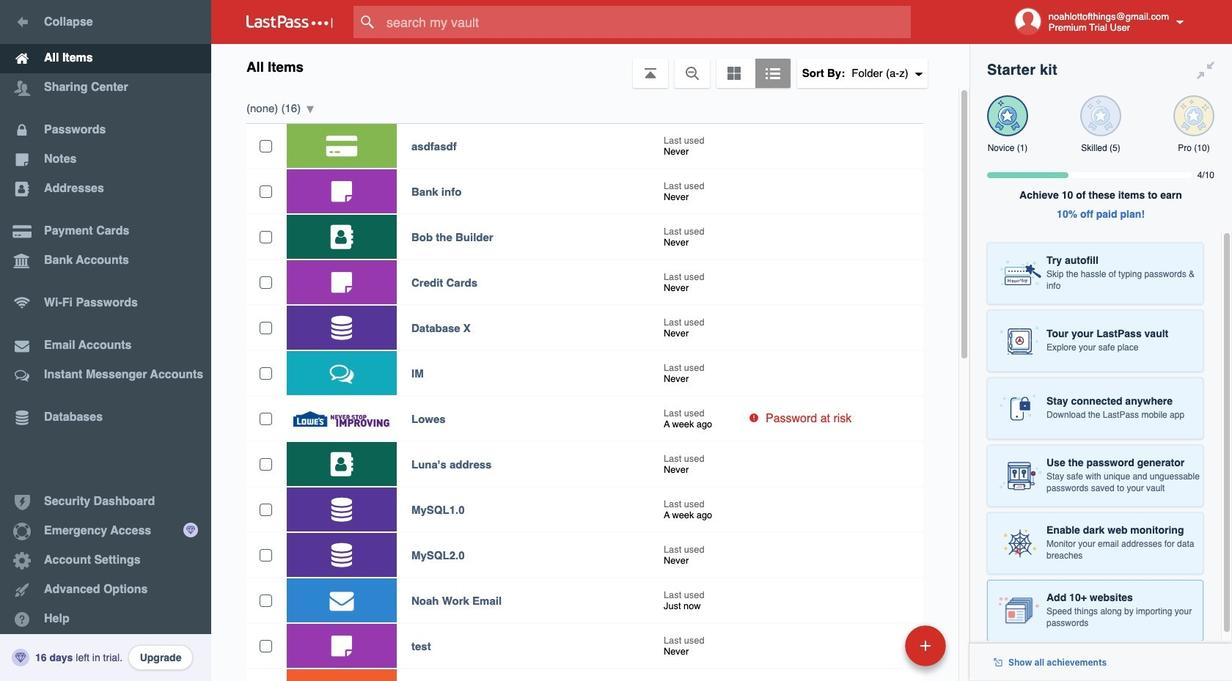 Task type: describe. For each thing, give the bounding box(es) containing it.
main navigation navigation
[[0, 0, 211, 682]]

new item element
[[805, 625, 952, 667]]

vault options navigation
[[211, 44, 970, 88]]

Search search field
[[354, 6, 940, 38]]



Task type: locate. For each thing, give the bounding box(es) containing it.
new item navigation
[[805, 621, 955, 682]]

search my vault text field
[[354, 6, 940, 38]]

lastpass image
[[247, 15, 333, 29]]



Task type: vqa. For each thing, say whether or not it's contained in the screenshot.
'dialog'
no



